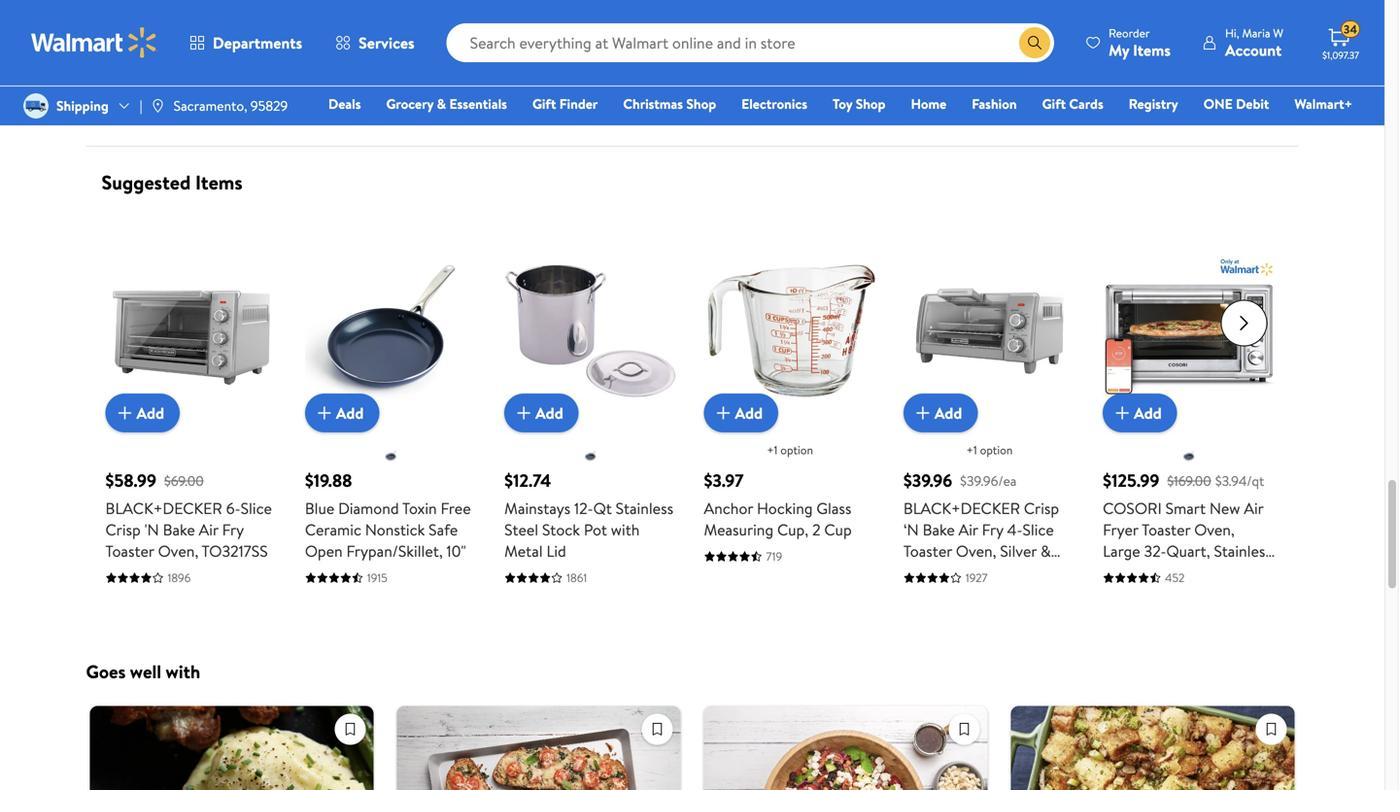 Task type: vqa. For each thing, say whether or not it's contained in the screenshot.
Dallas, 75211
no



Task type: describe. For each thing, give the bounding box(es) containing it.
frypan/skillet,
[[346, 540, 443, 562]]

cup,
[[777, 519, 809, 540]]

reorder my items
[[1109, 25, 1171, 61]]

fry inside $39.96 $39.96/ea black+decker crisp 'n bake air fry 4-slice toaster oven, silver & black, to1787ss
[[982, 519, 1004, 540]]

steel,
[[1103, 562, 1141, 583]]

$1,097.37
[[1323, 49, 1360, 62]]

toaster for $58.99
[[105, 540, 154, 562]]

'n
[[904, 519, 919, 540]]

'n
[[144, 519, 159, 540]]

departments button
[[173, 19, 319, 66]]

$3.94/qt
[[1215, 471, 1265, 490]]

toaster inside $125.99 $169.00 $3.94/qt cosori smart new air fryer toaster oven, large 32-quart, stainless steel, walmart exclusive bonus, silver
[[1142, 519, 1191, 540]]

1 saved image from the left
[[950, 715, 979, 744]]

product group containing $58.99
[[105, 206, 278, 586]]

oven, inside $125.99 $169.00 $3.94/qt cosori smart new air fryer toaster oven, large 32-quart, stainless steel, walmart exclusive bonus, silver
[[1195, 519, 1235, 540]]

product group containing $3.97
[[704, 206, 876, 586]]

open
[[305, 540, 343, 562]]

cosori
[[1103, 498, 1162, 519]]

cup
[[824, 519, 852, 540]]

ceramic
[[305, 519, 361, 540]]

crisp inside $39.96 $39.96/ea black+decker crisp 'n bake air fry 4-slice toaster oven, silver & black, to1787ss
[[1024, 498, 1059, 519]]

silver inside $39.96 $39.96/ea black+decker crisp 'n bake air fry 4-slice toaster oven, silver & black, to1787ss
[[1000, 540, 1037, 562]]

$169.00
[[1167, 471, 1212, 490]]

fry inside $58.99 $69.00 black+decker 6-slice crisp 'n bake air fry toaster oven, to3217ss
[[222, 519, 244, 540]]

registry
[[1129, 94, 1179, 113]]

4-
[[1007, 519, 1023, 540]]

1 saved image from the left
[[336, 715, 365, 744]]

add button for black+decker 6-slice crisp 'n bake air fry toaster oven, to3217ss
[[105, 394, 180, 433]]

step
[[94, 33, 129, 58]]

product group containing $125.99
[[1103, 206, 1275, 605]]

product variant swatch image image for $12.74
[[583, 448, 598, 464]]

fashion link
[[963, 93, 1026, 114]]

6 add from the left
[[1134, 402, 1162, 424]]

& inside $39.96 $39.96/ea black+decker crisp 'n bake air fry 4-slice toaster oven, silver & black, to1787ss
[[1041, 540, 1051, 562]]

32-
[[1144, 540, 1167, 562]]

0 vertical spatial &
[[437, 94, 446, 113]]

home
[[911, 94, 947, 113]]

add button for $12.74
[[505, 394, 579, 433]]

719
[[766, 548, 782, 565]]

add to cart image for $12.74
[[512, 402, 536, 425]]

today
[[1046, 46, 1085, 68]]

$58.99
[[105, 469, 156, 493]]

option for $3.97
[[781, 442, 813, 458]]

cards
[[1069, 94, 1104, 113]]

mainstays
[[505, 498, 571, 519]]

grocery & essentials link
[[378, 93, 516, 114]]

my
[[1109, 39, 1130, 61]]

toy
[[833, 94, 853, 113]]

toxin
[[402, 498, 437, 519]]

6-
[[226, 498, 241, 519]]

hi,
[[1225, 25, 1240, 41]]

add for $3.97
[[735, 402, 763, 424]]

one
[[1204, 94, 1233, 113]]

add for black+decker 6-slice crisp 'n bake air fry toaster oven, to3217ss
[[137, 402, 164, 424]]

christmas shop link
[[614, 93, 725, 114]]

grocery
[[386, 94, 434, 113]]

enjoy!
[[94, 73, 130, 92]]

10"
[[447, 540, 466, 562]]

account
[[1225, 39, 1282, 61]]

1896
[[168, 570, 191, 586]]

stainless inside $12.74 mainstays 12-qt stainless steel stock pot with metal lid
[[616, 498, 674, 519]]

mainstays 12-qt stainless steel stock pot with metal lid image
[[505, 245, 677, 417]]

search icon image
[[1027, 35, 1043, 51]]

nonstick
[[365, 519, 425, 540]]

add to cart image for $19.88
[[313, 402, 336, 425]]

registry link
[[1120, 93, 1187, 114]]

1861
[[567, 570, 587, 586]]

6 add button from the left
[[1103, 394, 1178, 433]]

pot
[[584, 519, 607, 540]]

sacramento,
[[174, 96, 247, 115]]

measuring
[[704, 519, 774, 540]]

suggested
[[102, 168, 191, 196]]

blue
[[305, 498, 335, 519]]

with inside $12.74 mainstays 12-qt stainless steel stock pot with metal lid
[[611, 519, 640, 540]]

glass
[[817, 498, 852, 519]]

oven, for $58.99
[[158, 540, 198, 562]]

toy shop link
[[824, 93, 895, 114]]

one debit
[[1204, 94, 1270, 113]]

stock
[[542, 519, 580, 540]]

$39.96 $39.96/ea black+decker crisp 'n bake air fry 4-slice toaster oven, silver & black, to1787ss
[[904, 469, 1059, 583]]

add button for $19.88
[[305, 394, 379, 433]]

3 add to cart image from the left
[[1111, 402, 1134, 425]]

large
[[1103, 540, 1141, 562]]

add for $12.74
[[536, 402, 563, 424]]

items inside reorder my items
[[1133, 39, 1171, 61]]

gift cards
[[1042, 94, 1104, 113]]

add button for $3.97
[[704, 394, 778, 433]]

$58.99 $69.00 black+decker 6-slice crisp 'n bake air fry toaster oven, to3217ss
[[105, 469, 272, 562]]

+1 option for $3.97
[[767, 442, 813, 458]]

christmas
[[623, 94, 683, 113]]

$12.74
[[505, 469, 551, 493]]

to3217ss
[[202, 540, 268, 562]]

next slide for suggested items list image
[[1221, 300, 1268, 347]]

grocery & essentials
[[386, 94, 507, 113]]

supercenter
[[997, 75, 1069, 94]]

add for $19.88
[[336, 402, 364, 424]]

deals
[[328, 94, 361, 113]]

essentials
[[449, 94, 507, 113]]

black+decker for $58.99
[[105, 498, 222, 519]]

slice inside $58.99 $69.00 black+decker 6-slice crisp 'n bake air fry toaster oven, to3217ss
[[241, 498, 272, 519]]

fashion
[[972, 94, 1017, 113]]

11
[[133, 33, 145, 58]]

quart,
[[1167, 540, 1210, 562]]

delivery
[[990, 46, 1043, 68]]

Walmart Site-Wide search field
[[447, 23, 1054, 62]]

smart
[[1166, 498, 1206, 519]]

3 product variant swatch image image from the left
[[1182, 448, 1197, 464]]

34
[[1344, 21, 1357, 38]]

fryer
[[1103, 519, 1139, 540]]

air for $39.96
[[959, 519, 978, 540]]

services button
[[319, 19, 431, 66]]

$19.88 blue diamond toxin free ceramic nonstick safe open frypan/skillet, 10"
[[305, 469, 471, 562]]



Task type: locate. For each thing, give the bounding box(es) containing it.
toy shop
[[833, 94, 886, 113]]

toaster inside $58.99 $69.00 black+decker 6-slice crisp 'n bake air fry toaster oven, to3217ss
[[105, 540, 154, 562]]

option for $39.96
[[980, 442, 1013, 458]]

or
[[972, 46, 986, 68]]

black,
[[904, 562, 943, 583]]

2 horizontal spatial toaster
[[1142, 519, 1191, 540]]

1 horizontal spatial option
[[980, 442, 1013, 458]]

1 shop from the left
[[686, 94, 716, 113]]

add button up $3.97
[[704, 394, 778, 433]]

add up $12.74
[[536, 402, 563, 424]]

1 vertical spatial stainless
[[1214, 540, 1272, 562]]

shop inside 'link'
[[856, 94, 886, 113]]

with right well
[[166, 659, 200, 684]]

crisp right 4-
[[1024, 498, 1059, 519]]

1915
[[367, 570, 388, 586]]

crisp
[[1024, 498, 1059, 519], [105, 519, 141, 540]]

0 horizontal spatial &
[[437, 94, 446, 113]]

0 horizontal spatial bake
[[163, 519, 195, 540]]

blue diamond toxin free ceramic nonstick safe open frypan/skillet, 10" image
[[305, 245, 477, 417]]

+1 option
[[767, 442, 813, 458], [967, 442, 1013, 458]]

oven, up 1927
[[956, 540, 997, 562]]

1 product group from the left
[[105, 206, 278, 586]]

0 vertical spatial with
[[611, 519, 640, 540]]

1 vertical spatial with
[[166, 659, 200, 684]]

1 bake from the left
[[163, 519, 195, 540]]

+1 for $39.96
[[967, 442, 977, 458]]

0 horizontal spatial saved image
[[950, 715, 979, 744]]

2 option from the left
[[980, 442, 1013, 458]]

stainless inside $125.99 $169.00 $3.94/qt cosori smart new air fryer toaster oven, large 32-quart, stainless steel, walmart exclusive bonus, silver
[[1214, 540, 1272, 562]]

0 horizontal spatial gift
[[532, 94, 556, 113]]

from:
[[1088, 46, 1126, 68]]

0 horizontal spatial product variant swatch image image
[[383, 448, 399, 464]]

2 horizontal spatial add to cart image
[[1111, 402, 1134, 425]]

3 add from the left
[[536, 402, 563, 424]]

add to cart image
[[512, 402, 536, 425], [712, 402, 735, 425], [911, 402, 935, 425]]

0 horizontal spatial add to cart image
[[512, 402, 536, 425]]

add button up $125.99
[[1103, 394, 1178, 433]]

saved image
[[950, 715, 979, 744], [1257, 715, 1286, 744]]

1 horizontal spatial &
[[1041, 540, 1051, 562]]

slice inside $39.96 $39.96/ea black+decker crisp 'n bake air fry 4-slice toaster oven, silver & black, to1787ss
[[1023, 519, 1054, 540]]

2 add to cart image from the left
[[712, 402, 735, 425]]

12-
[[574, 498, 593, 519]]

add button up $39.96
[[904, 394, 978, 433]]

1 gift from the left
[[532, 94, 556, 113]]

air inside $125.99 $169.00 $3.94/qt cosori smart new air fryer toaster oven, large 32-quart, stainless steel, walmart exclusive bonus, silver
[[1244, 498, 1264, 519]]

3 product group from the left
[[505, 206, 677, 586]]

0 horizontal spatial with
[[166, 659, 200, 684]]

1 horizontal spatial saved image
[[1257, 715, 1286, 744]]

add to cart image up $58.99
[[113, 402, 137, 425]]

6 product group from the left
[[1103, 206, 1275, 605]]

metal
[[505, 540, 543, 562]]

+1 option for $39.96
[[967, 442, 1013, 458]]

0 horizontal spatial option
[[781, 442, 813, 458]]

0 horizontal spatial crisp
[[105, 519, 141, 540]]

product variant swatch image image up 12- at the left
[[583, 448, 598, 464]]

bake right 'n
[[923, 519, 955, 540]]

cosori smart new air fryer toaster oven, large 32-quart, stainless steel, walmart exclusive bonus, silver image
[[1103, 245, 1275, 417]]

1 add to cart image from the left
[[512, 402, 536, 425]]

bake inside $39.96 $39.96/ea black+decker crisp 'n bake air fry 4-slice toaster oven, silver & black, to1787ss
[[923, 519, 955, 540]]

oven, inside $58.99 $69.00 black+decker 6-slice crisp 'n bake air fry toaster oven, to3217ss
[[158, 540, 198, 562]]

$125.99
[[1103, 469, 1160, 493]]

5 add button from the left
[[904, 394, 978, 433]]

stainless right qt
[[616, 498, 674, 519]]

gift left "cards"
[[1042, 94, 1066, 113]]

add to cart image for $3.97
[[712, 402, 735, 425]]

suggested items
[[102, 168, 243, 196]]

Search search field
[[447, 23, 1054, 62]]

0 horizontal spatial toaster
[[105, 540, 154, 562]]

shop right toy at the top right of the page
[[856, 94, 886, 113]]

1 horizontal spatial stainless
[[1214, 540, 1272, 562]]

walmart+ link
[[1286, 93, 1361, 114]]

2 black+decker from the left
[[904, 498, 1020, 519]]

+1 option up $39.96/ea
[[967, 442, 1013, 458]]

1 horizontal spatial crisp
[[1024, 498, 1059, 519]]

+1
[[767, 442, 778, 458], [967, 442, 977, 458]]

add up $19.88
[[336, 402, 364, 424]]

saved image
[[336, 715, 365, 744], [643, 715, 672, 744]]

product group containing $19.88
[[305, 206, 477, 586]]

0 horizontal spatial fry
[[222, 519, 244, 540]]

product variant swatch image image up $169.00
[[1182, 448, 1197, 464]]

1 vertical spatial silver
[[1152, 583, 1189, 605]]

4 product group from the left
[[704, 206, 876, 586]]

0 horizontal spatial slice
[[241, 498, 272, 519]]

gift for gift finder
[[532, 94, 556, 113]]

1 horizontal spatial bake
[[923, 519, 955, 540]]

product variant swatch image image for $19.88
[[383, 448, 399, 464]]

add to cart image for black+decker 6-slice crisp 'n bake air fry toaster oven, to3217ss
[[113, 402, 137, 425]]

silver right 'bonus,'
[[1152, 583, 1189, 605]]

1 horizontal spatial gift
[[1042, 94, 1066, 113]]

product group containing $39.96
[[904, 206, 1076, 586]]

1 option from the left
[[781, 442, 813, 458]]

silver inside $125.99 $169.00 $3.94/qt cosori smart new air fryer toaster oven, large 32-quart, stainless steel, walmart exclusive bonus, silver
[[1152, 583, 1189, 605]]

0 vertical spatial items
[[1133, 39, 1171, 61]]

black+decker inside $39.96 $39.96/ea black+decker crisp 'n bake air fry 4-slice toaster oven, silver & black, to1787ss
[[904, 498, 1020, 519]]

0 horizontal spatial oven,
[[158, 540, 198, 562]]

1 horizontal spatial oven,
[[956, 540, 997, 562]]

product variant swatch image image
[[383, 448, 399, 464], [583, 448, 598, 464], [1182, 448, 1197, 464]]

 image
[[23, 93, 49, 119]]

bake inside $58.99 $69.00 black+decker 6-slice crisp 'n bake air fry toaster oven, to3217ss
[[163, 519, 195, 540]]

1 add button from the left
[[105, 394, 180, 433]]

sacramento
[[923, 75, 994, 94]]

black+decker 6-slice crisp 'n bake air fry toaster oven, to3217ss image
[[105, 245, 278, 417]]

air for $125.99
[[1244, 498, 1264, 519]]

$125.99 $169.00 $3.94/qt cosori smart new air fryer toaster oven, large 32-quart, stainless steel, walmart exclusive bonus, silver
[[1103, 469, 1272, 605]]

+1 up $39.96/ea
[[967, 442, 977, 458]]

2 saved image from the left
[[1257, 715, 1286, 744]]

1 +1 option from the left
[[767, 442, 813, 458]]

electronics link
[[733, 93, 816, 114]]

$3.97 anchor hocking glass measuring cup, 2 cup
[[704, 469, 852, 540]]

product group containing $12.74
[[505, 206, 677, 586]]

0 horizontal spatial air
[[199, 519, 218, 540]]

add to cart image up $3.97
[[712, 402, 735, 425]]

add
[[137, 402, 164, 424], [336, 402, 364, 424], [536, 402, 563, 424], [735, 402, 763, 424], [935, 402, 962, 424], [1134, 402, 1162, 424]]

4 add from the left
[[735, 402, 763, 424]]

air left 6-
[[199, 519, 218, 540]]

3 add button from the left
[[505, 394, 579, 433]]

with right pot
[[611, 519, 640, 540]]

pickup or delivery today from: sacramento supercenter
[[923, 46, 1126, 94]]

1 black+decker from the left
[[105, 498, 222, 519]]

air up to1787ss
[[959, 519, 978, 540]]

gift cards link
[[1034, 93, 1112, 114]]

oven, for $39.96
[[956, 540, 997, 562]]

0 horizontal spatial saved image
[[336, 715, 365, 744]]

deals link
[[320, 93, 370, 114]]

2 shop from the left
[[856, 94, 886, 113]]

& right grocery
[[437, 94, 446, 113]]

1 product variant swatch image image from the left
[[383, 448, 399, 464]]

black+decker down $69.00 at left
[[105, 498, 222, 519]]

1 horizontal spatial toaster
[[904, 540, 952, 562]]

goes
[[86, 659, 126, 684]]

toaster inside $39.96 $39.96/ea black+decker crisp 'n bake air fry 4-slice toaster oven, silver & black, to1787ss
[[904, 540, 952, 562]]

items right suggested
[[195, 168, 243, 196]]

add to cart image
[[113, 402, 137, 425], [313, 402, 336, 425], [1111, 402, 1134, 425]]

exclusive
[[1205, 562, 1266, 583]]

departments
[[213, 32, 302, 53]]

1 horizontal spatial silver
[[1152, 583, 1189, 605]]

0 horizontal spatial items
[[195, 168, 243, 196]]

air inside $58.99 $69.00 black+decker 6-slice crisp 'n bake air fry toaster oven, to3217ss
[[199, 519, 218, 540]]

one debit link
[[1195, 93, 1278, 114]]

gift finder link
[[524, 93, 607, 114]]

1 horizontal spatial product variant swatch image image
[[583, 448, 598, 464]]

with
[[611, 519, 640, 540], [166, 659, 200, 684]]

option up $3.97 anchor hocking glass measuring cup, 2 cup
[[781, 442, 813, 458]]

1 horizontal spatial add to cart image
[[313, 402, 336, 425]]

0 vertical spatial stainless
[[616, 498, 674, 519]]

reorder
[[1109, 25, 1150, 41]]

add button up $12.74
[[505, 394, 579, 433]]

0 horizontal spatial stainless
[[616, 498, 674, 519]]

goes well with
[[86, 659, 200, 684]]

anchor hocking glass measuring cup, 2 cup image
[[704, 245, 876, 417]]

1 horizontal spatial black+decker
[[904, 498, 1020, 519]]

+1 up $3.97 anchor hocking glass measuring cup, 2 cup
[[767, 442, 778, 458]]

shop right the christmas
[[686, 94, 716, 113]]

add to cart image up $125.99
[[1111, 402, 1134, 425]]

2 +1 option from the left
[[967, 442, 1013, 458]]

0 horizontal spatial +1 option
[[767, 442, 813, 458]]

2 product group from the left
[[305, 206, 477, 586]]

1 horizontal spatial +1
[[967, 442, 977, 458]]

oven, up 1896
[[158, 540, 198, 562]]

452
[[1165, 570, 1185, 586]]

hi, maria w account
[[1225, 25, 1284, 61]]

silver
[[1000, 540, 1037, 562], [1152, 583, 1189, 605]]

1 horizontal spatial fry
[[982, 519, 1004, 540]]

maria
[[1242, 25, 1271, 41]]

1 horizontal spatial items
[[1133, 39, 1171, 61]]

qt
[[593, 498, 612, 519]]

gift for gift cards
[[1042, 94, 1066, 113]]

shipping
[[56, 96, 109, 115]]

add up $125.99
[[1134, 402, 1162, 424]]

option up $39.96/ea
[[980, 442, 1013, 458]]

add button up $19.88
[[305, 394, 379, 433]]

product variant swatch image image up diamond at the left of the page
[[383, 448, 399, 464]]

shop
[[686, 94, 716, 113], [856, 94, 886, 113]]

safe
[[429, 519, 458, 540]]

2 product variant swatch image image from the left
[[583, 448, 598, 464]]

1 add from the left
[[137, 402, 164, 424]]

add button
[[105, 394, 180, 433], [305, 394, 379, 433], [505, 394, 579, 433], [704, 394, 778, 433], [904, 394, 978, 433], [1103, 394, 1178, 433]]

2 gift from the left
[[1042, 94, 1066, 113]]

product group
[[105, 206, 278, 586], [305, 206, 477, 586], [505, 206, 677, 586], [704, 206, 876, 586], [904, 206, 1076, 586], [1103, 206, 1275, 605]]

2 saved image from the left
[[643, 715, 672, 744]]

walmart+
[[1295, 94, 1353, 113]]

step 11
[[94, 33, 145, 58]]

 image
[[150, 98, 166, 114]]

0 horizontal spatial shop
[[686, 94, 716, 113]]

1 vertical spatial &
[[1041, 540, 1051, 562]]

items right my
[[1133, 39, 1171, 61]]

5 add from the left
[[935, 402, 962, 424]]

stainless
[[616, 498, 674, 519], [1214, 540, 1272, 562]]

add up $39.96
[[935, 402, 962, 424]]

free
[[441, 498, 471, 519]]

2 add from the left
[[336, 402, 364, 424]]

services
[[359, 32, 415, 53]]

& right 4-
[[1041, 540, 1051, 562]]

silver down $39.96/ea
[[1000, 540, 1037, 562]]

walmart
[[1145, 562, 1201, 583]]

2 +1 from the left
[[967, 442, 977, 458]]

new
[[1210, 498, 1240, 519]]

oven,
[[1195, 519, 1235, 540], [158, 540, 198, 562], [956, 540, 997, 562]]

1 horizontal spatial add to cart image
[[712, 402, 735, 425]]

2 horizontal spatial air
[[1244, 498, 1264, 519]]

walmart image
[[31, 27, 157, 58]]

w
[[1273, 25, 1284, 41]]

black+decker inside $58.99 $69.00 black+decker 6-slice crisp 'n bake air fry toaster oven, to3217ss
[[105, 498, 222, 519]]

black+decker for $39.96
[[904, 498, 1020, 519]]

add to cart image up $39.96
[[911, 402, 935, 425]]

air right new
[[1244, 498, 1264, 519]]

0 horizontal spatial black+decker
[[105, 498, 222, 519]]

add to cart image up $19.88
[[313, 402, 336, 425]]

+1 for $3.97
[[767, 442, 778, 458]]

$12.74 mainstays 12-qt stainless steel stock pot with metal lid
[[505, 469, 674, 562]]

2 add to cart image from the left
[[313, 402, 336, 425]]

oven, inside $39.96 $39.96/ea black+decker crisp 'n bake air fry 4-slice toaster oven, silver & black, to1787ss
[[956, 540, 997, 562]]

finder
[[560, 94, 598, 113]]

1 vertical spatial items
[[195, 168, 243, 196]]

1 add to cart image from the left
[[113, 402, 137, 425]]

4 add button from the left
[[704, 394, 778, 433]]

1 horizontal spatial +1 option
[[967, 442, 1013, 458]]

2 fry from the left
[[982, 519, 1004, 540]]

shop for toy shop
[[856, 94, 886, 113]]

0 horizontal spatial silver
[[1000, 540, 1037, 562]]

1 horizontal spatial saved image
[[643, 715, 672, 744]]

black+decker
[[105, 498, 222, 519], [904, 498, 1020, 519]]

steel
[[505, 519, 539, 540]]

toaster for $39.96
[[904, 540, 952, 562]]

black+decker crisp 'n bake air fry 4-slice toaster oven, silver & black, to1787ss image
[[904, 245, 1076, 417]]

2 horizontal spatial product variant swatch image image
[[1182, 448, 1197, 464]]

add button up $58.99
[[105, 394, 180, 433]]

0 horizontal spatial +1
[[767, 442, 778, 458]]

2 horizontal spatial add to cart image
[[911, 402, 935, 425]]

+1 option up $3.97 anchor hocking glass measuring cup, 2 cup
[[767, 442, 813, 458]]

0 vertical spatial silver
[[1000, 540, 1037, 562]]

stainless down new
[[1214, 540, 1272, 562]]

1 +1 from the left
[[767, 442, 778, 458]]

2 bake from the left
[[923, 519, 955, 540]]

black+decker down $39.96/ea
[[904, 498, 1020, 519]]

toaster
[[1142, 519, 1191, 540], [105, 540, 154, 562], [904, 540, 952, 562]]

add up $3.97
[[735, 402, 763, 424]]

shop for christmas shop
[[686, 94, 716, 113]]

$19.88
[[305, 469, 352, 493]]

1 fry from the left
[[222, 519, 244, 540]]

5 product group from the left
[[904, 206, 1076, 586]]

oven, up 'exclusive'
[[1195, 519, 1235, 540]]

fry
[[222, 519, 244, 540], [982, 519, 1004, 540]]

$39.96
[[904, 469, 952, 493]]

bake right ''n'
[[163, 519, 195, 540]]

$3.97
[[704, 469, 744, 493]]

1 horizontal spatial with
[[611, 519, 640, 540]]

air
[[1244, 498, 1264, 519], [199, 519, 218, 540], [959, 519, 978, 540]]

1 horizontal spatial slice
[[1023, 519, 1054, 540]]

crisp left ''n'
[[105, 519, 141, 540]]

air inside $39.96 $39.96/ea black+decker crisp 'n bake air fry 4-slice toaster oven, silver & black, to1787ss
[[959, 519, 978, 540]]

1 horizontal spatial shop
[[856, 94, 886, 113]]

$39.96/ea
[[960, 471, 1017, 490]]

add up $58.99
[[137, 402, 164, 424]]

gift left the finder
[[532, 94, 556, 113]]

0 horizontal spatial add to cart image
[[113, 402, 137, 425]]

1927
[[966, 570, 988, 586]]

1 horizontal spatial air
[[959, 519, 978, 540]]

2 horizontal spatial oven,
[[1195, 519, 1235, 540]]

crisp inside $58.99 $69.00 black+decker 6-slice crisp 'n bake air fry toaster oven, to3217ss
[[105, 519, 141, 540]]

christmas shop
[[623, 94, 716, 113]]

2 add button from the left
[[305, 394, 379, 433]]

add to cart image up $12.74
[[512, 402, 536, 425]]

lid
[[547, 540, 566, 562]]

3 add to cart image from the left
[[911, 402, 935, 425]]

2
[[812, 519, 821, 540]]



